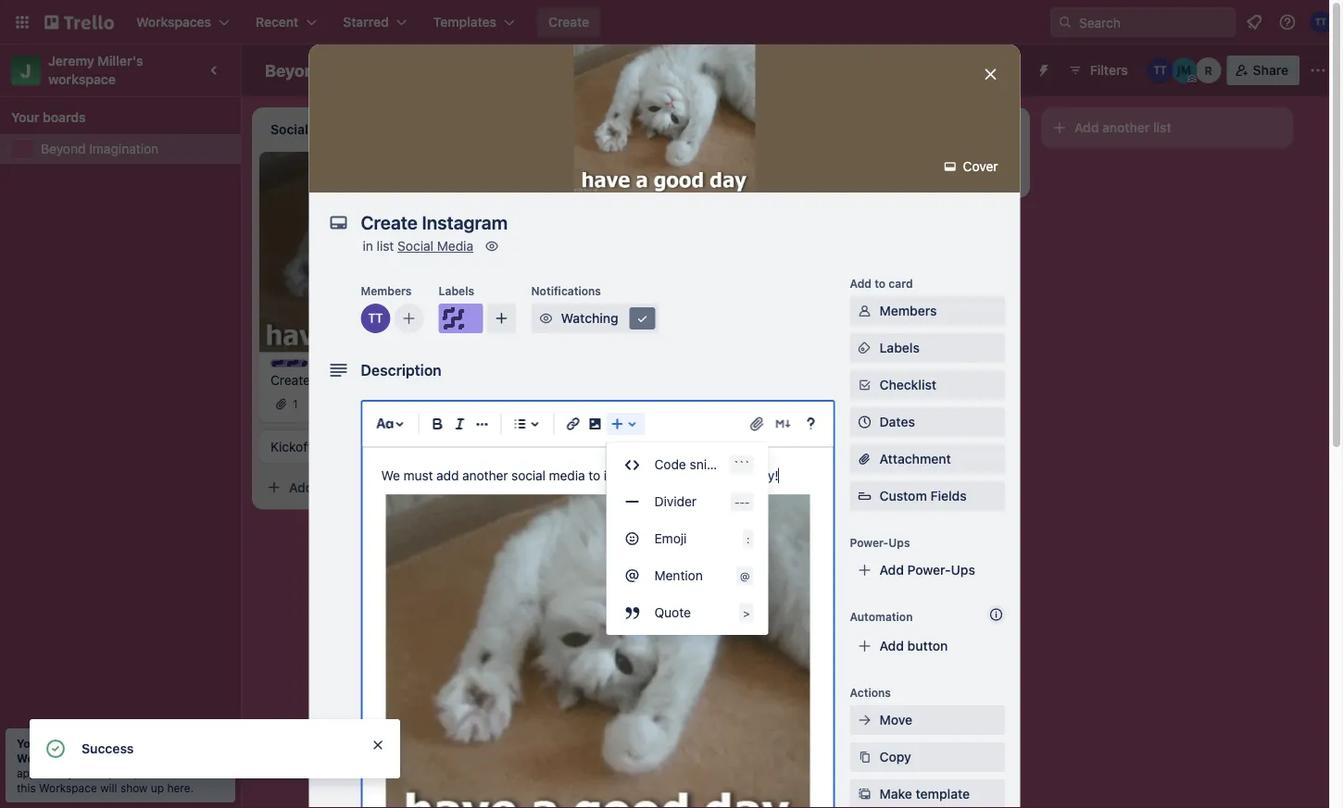 Task type: vqa. For each thing, say whether or not it's contained in the screenshot.


Task type: describe. For each thing, give the bounding box(es) containing it.
a for add
[[317, 480, 324, 495]]

view markdown image
[[774, 415, 793, 434]]

workspace
[[48, 72, 116, 87]]

image image
[[584, 413, 607, 436]]

add button
[[880, 639, 948, 654]]

quote
[[655, 606, 691, 621]]

sm image for members link
[[856, 302, 874, 321]]

requested
[[40, 738, 97, 751]]

you
[[17, 738, 37, 751]]

beyond imagination inside "link"
[[41, 141, 159, 157]]

request,
[[94, 767, 137, 780]]

bold ⌘b image
[[427, 413, 449, 436]]

1
[[293, 398, 298, 411]]

0 vertical spatial terry turtle (terryturtle) image
[[361, 304, 391, 334]]

join
[[114, 738, 135, 751]]

create instagram
[[271, 372, 374, 388]]

move link
[[850, 706, 1006, 736]]

media
[[437, 239, 474, 254]]

your boards
[[11, 110, 86, 125]]

thinking link
[[534, 171, 749, 189]]

0 vertical spatial members
[[361, 284, 412, 297]]

create instagram link
[[271, 371, 486, 390]]

show menu image
[[1309, 61, 1328, 80]]

back to home image
[[44, 7, 114, 37]]

r
[[1205, 64, 1213, 77]]

sm image for make template link
[[856, 786, 874, 804]]

add another list
[[1075, 120, 1172, 135]]

share
[[1253, 63, 1289, 78]]

media
[[549, 468, 585, 484]]

imagination inside text field
[[329, 60, 423, 80]]

divider
[[655, 494, 697, 510]]

open help dialog image
[[800, 413, 822, 436]]

in list social media
[[363, 239, 474, 254]]

card for add to card
[[889, 277, 913, 290]]

0 horizontal spatial power-
[[850, 537, 889, 550]]

sm image for labels link
[[856, 339, 874, 358]]

filters
[[1090, 63, 1128, 78]]

code snippet image
[[621, 454, 644, 476]]

0 notifications image
[[1244, 11, 1266, 33]]

your boards with 1 items element
[[11, 107, 221, 129]]

will
[[100, 782, 117, 795]]

beyond inside "link"
[[41, 141, 86, 157]]

card for add a card
[[328, 480, 355, 495]]

thoughts
[[552, 160, 603, 173]]

your
[[68, 767, 91, 780]]

add a card button
[[259, 473, 467, 503]]

you requested to join this workspace.
[[17, 738, 159, 765]]

create for create instagram
[[271, 372, 310, 388]]

kickoff meeting link
[[271, 438, 486, 456]]

add power-ups
[[880, 563, 976, 578]]

cover link
[[936, 152, 1010, 182]]

board link
[[503, 56, 582, 85]]

beyond imagination link
[[41, 140, 230, 158]]

workspace.
[[17, 752, 83, 765]]

sm image for cover "link"
[[941, 158, 960, 176]]

to inside you requested to join this workspace.
[[100, 738, 112, 751]]

more formatting image
[[471, 413, 493, 436]]

make template
[[880, 787, 970, 802]]

instagram
[[314, 372, 374, 388]]

1 horizontal spatial create from template… image
[[1001, 169, 1016, 183]]

add for add another list
[[1075, 120, 1099, 135]]

create for create
[[549, 14, 590, 30]]

another inside 'add another list' 'button'
[[1103, 120, 1150, 135]]

credibility!
[[717, 468, 779, 484]]

dismiss flag image
[[371, 739, 385, 753]]

make template link
[[850, 780, 1006, 809]]

add
[[437, 468, 459, 484]]

mention image
[[621, 565, 644, 588]]

attachment button
[[850, 445, 1006, 474]]

jeremy miller (jeremymiller198) image
[[1172, 57, 1198, 83]]

fields
[[931, 489, 967, 504]]

in inside if a workspace admin approves your request, other boards in this workspace will show up here.
[[211, 767, 220, 780]]

@
[[740, 570, 750, 583]]

0 vertical spatial color: purple, title: none image
[[439, 304, 483, 334]]

custom fields
[[880, 489, 967, 504]]

description
[[361, 362, 442, 379]]

1 vertical spatial list
[[377, 239, 394, 254]]

attachment
[[880, 452, 951, 467]]

color: bold red, title: "thoughts" element
[[534, 159, 603, 173]]

add members to card image
[[402, 310, 417, 328]]

if a workspace admin approves your request, other boards in this workspace will show up here.
[[17, 752, 220, 795]]

move
[[880, 713, 913, 728]]

1 vertical spatial ups
[[951, 563, 976, 578]]

to inside text field
[[589, 468, 601, 484]]

add a card
[[289, 480, 355, 495]]

automation image
[[1029, 56, 1055, 82]]

customize views image
[[591, 61, 609, 80]]

boards inside if a workspace admin approves your request, other boards in this workspace will show up here.
[[171, 767, 208, 780]]

sm image for copy
[[856, 749, 874, 767]]

code snippet ```
[[655, 457, 750, 473]]

1 - from the left
[[735, 496, 740, 509]]

add to card
[[850, 277, 913, 290]]

filters button
[[1063, 56, 1134, 85]]

0 horizontal spatial labels
[[439, 284, 475, 297]]

link image
[[562, 413, 584, 436]]

add button button
[[850, 632, 1006, 662]]

rubyanndersson (rubyanndersson) image
[[1196, 57, 1222, 83]]

labels link
[[850, 334, 1006, 363]]

attach and insert link image
[[748, 415, 767, 434]]

---
[[735, 496, 750, 509]]

members link
[[850, 297, 1006, 326]]

1 horizontal spatial workspace
[[105, 752, 163, 765]]

sm image for watching button
[[537, 310, 556, 328]]

must
[[404, 468, 433, 484]]

code
[[655, 457, 686, 473]]

imagination inside "link"
[[89, 141, 159, 157]]

checklist
[[880, 378, 937, 393]]



Task type: locate. For each thing, give the bounding box(es) containing it.
terry turtle (terryturtle) image left r
[[1148, 57, 1174, 83]]

social
[[512, 468, 546, 484]]

0 vertical spatial card
[[889, 277, 913, 290]]

success
[[82, 742, 134, 757]]

1 horizontal spatial beyond
[[265, 60, 325, 80]]

copy
[[880, 750, 912, 765]]

add down power-ups
[[880, 563, 904, 578]]

sm image
[[856, 712, 874, 730], [856, 749, 874, 767]]

power-ups
[[850, 537, 910, 550]]

jeremy
[[48, 53, 94, 69]]

custom
[[880, 489, 927, 504]]

mention
[[655, 569, 703, 584]]

create from template… image
[[1001, 169, 1016, 183], [474, 480, 489, 495]]

0 vertical spatial another
[[1103, 120, 1150, 135]]

a right if
[[96, 752, 102, 765]]

divider image
[[621, 491, 644, 513]]

emoji
[[655, 531, 687, 547]]

button
[[908, 639, 948, 654]]

increase
[[604, 468, 654, 484]]

terry turtle (terryturtle) image
[[1310, 11, 1333, 33], [1148, 57, 1174, 83]]

another down filters
[[1103, 120, 1150, 135]]

beyond
[[265, 60, 325, 80], [41, 141, 86, 157]]

color: purple, title: none image up 'create instagram'
[[271, 360, 308, 367]]

0 vertical spatial ups
[[889, 537, 910, 550]]

this
[[138, 738, 159, 751], [17, 782, 36, 795]]

in right other
[[211, 767, 220, 780]]

Search field
[[1073, 8, 1235, 36]]

labels down media on the top left of the page
[[439, 284, 475, 297]]

in left social
[[363, 239, 373, 254]]

0 horizontal spatial in
[[211, 767, 220, 780]]

list
[[1154, 120, 1172, 135], [377, 239, 394, 254]]

1 vertical spatial members
[[880, 303, 937, 319]]

0 horizontal spatial another
[[463, 468, 508, 484]]

if
[[86, 752, 93, 765]]

1 sm image from the top
[[856, 712, 874, 730]]

your
[[11, 110, 39, 125]]

add for add button
[[880, 639, 904, 654]]

sm image for move
[[856, 712, 874, 730]]

menu
[[607, 447, 769, 632]]

text styles image
[[374, 413, 396, 436]]

j
[[21, 59, 31, 81]]

1 vertical spatial sm image
[[856, 749, 874, 767]]

italic ⌘i image
[[449, 413, 471, 436]]

0 vertical spatial imagination
[[329, 60, 423, 80]]

miller's
[[98, 53, 143, 69]]

another right the add
[[463, 468, 508, 484]]

1 vertical spatial another
[[463, 468, 508, 484]]

create button
[[537, 7, 601, 37]]

0 vertical spatial this
[[138, 738, 159, 751]]

add up members link
[[850, 277, 872, 290]]

boards right your
[[43, 110, 86, 125]]

add inside 'button'
[[1075, 120, 1099, 135]]

1 vertical spatial to
[[589, 468, 601, 484]]

boards down the admin
[[171, 767, 208, 780]]

1 vertical spatial this
[[17, 782, 36, 795]]

1 horizontal spatial ups
[[951, 563, 976, 578]]

add inside button
[[289, 480, 314, 495]]

open information menu image
[[1279, 13, 1297, 32]]

admin
[[166, 752, 198, 765]]

1 horizontal spatial members
[[880, 303, 937, 319]]

0 vertical spatial boards
[[43, 110, 86, 125]]

this inside if a workspace admin approves your request, other boards in this workspace will show up here.
[[17, 782, 36, 795]]

make
[[880, 787, 913, 802]]

1 vertical spatial labels
[[880, 341, 920, 356]]

2 horizontal spatial to
[[875, 277, 886, 290]]

ups down fields at the bottom
[[951, 563, 976, 578]]

0 vertical spatial a
[[317, 480, 324, 495]]

a down the kickoff meeting
[[317, 480, 324, 495]]

1 vertical spatial create
[[271, 372, 310, 388]]

create from template… image right the add
[[474, 480, 489, 495]]

power- down power-ups
[[908, 563, 951, 578]]

watching button
[[531, 304, 659, 334]]

1 horizontal spatial this
[[138, 738, 159, 751]]

sm image for checklist link
[[856, 376, 874, 395]]

0 horizontal spatial this
[[17, 782, 36, 795]]

1 vertical spatial card
[[328, 480, 355, 495]]

card up members link
[[889, 277, 913, 290]]

thoughts thinking
[[534, 160, 603, 187]]

0 horizontal spatial terry turtle (terryturtle) image
[[1148, 57, 1174, 83]]

0 horizontal spatial create from template… image
[[474, 480, 489, 495]]

ups up add power-ups on the right bottom of the page
[[889, 537, 910, 550]]

2 sm image from the top
[[856, 749, 874, 767]]

3 - from the left
[[745, 496, 750, 509]]

youth
[[680, 468, 714, 484]]

to right media
[[589, 468, 601, 484]]

kickoff meeting
[[271, 439, 364, 454]]

0 vertical spatial create
[[549, 14, 590, 30]]

sm image inside labels link
[[856, 339, 874, 358]]

sm image down actions
[[856, 712, 874, 730]]

1 vertical spatial color: purple, title: none image
[[271, 360, 308, 367]]

1 horizontal spatial a
[[317, 480, 324, 495]]

dates button
[[850, 408, 1006, 437]]

Board name text field
[[256, 56, 432, 85]]

1 vertical spatial beyond
[[41, 141, 86, 157]]

list inside 'button'
[[1154, 120, 1172, 135]]

1 horizontal spatial imagination
[[329, 60, 423, 80]]

1 vertical spatial a
[[96, 752, 102, 765]]

to left the join
[[100, 738, 112, 751]]

dates
[[880, 415, 915, 430]]

0 horizontal spatial workspace
[[39, 782, 97, 795]]

jeremy miller's workspace
[[48, 53, 147, 87]]

0 horizontal spatial color: purple, title: none image
[[271, 360, 308, 367]]

snippet
[[690, 457, 735, 473]]

watching
[[561, 311, 619, 326]]

our
[[657, 468, 677, 484]]

1 vertical spatial workspace
[[39, 782, 97, 795]]

0 vertical spatial power-
[[850, 537, 889, 550]]

0 horizontal spatial terry turtle (terryturtle) image
[[361, 304, 391, 334]]

a
[[317, 480, 324, 495], [96, 752, 102, 765]]

1 vertical spatial in
[[211, 767, 220, 780]]

members up add members to card icon
[[361, 284, 412, 297]]

add down 'filters' button
[[1075, 120, 1099, 135]]

to
[[875, 277, 886, 290], [589, 468, 601, 484], [100, 738, 112, 751]]

social media link
[[398, 239, 474, 254]]

color: purple, title: none image
[[439, 304, 483, 334], [271, 360, 308, 367]]

0 vertical spatial beyond
[[265, 60, 325, 80]]

add power-ups link
[[850, 556, 1006, 586]]

1 horizontal spatial color: purple, title: none image
[[439, 304, 483, 334]]

add for add a card
[[289, 480, 314, 495]]

add down "kickoff"
[[289, 480, 314, 495]]

sm image left copy
[[856, 749, 874, 767]]

1 vertical spatial create from template… image
[[474, 480, 489, 495]]

0 horizontal spatial members
[[361, 284, 412, 297]]

0 horizontal spatial create
[[271, 372, 310, 388]]

:
[[747, 533, 750, 546]]

a inside if a workspace admin approves your request, other boards in this workspace will show up here.
[[96, 752, 102, 765]]

0 vertical spatial to
[[875, 277, 886, 290]]

0 vertical spatial create from template… image
[[1001, 169, 1016, 183]]

0 vertical spatial sm image
[[856, 712, 874, 730]]

1 horizontal spatial to
[[589, 468, 601, 484]]

1 vertical spatial terry turtle (terryturtle) image
[[467, 393, 489, 416]]

1 horizontal spatial power-
[[908, 563, 951, 578]]

this right the join
[[138, 738, 159, 751]]

menu containing code snippet
[[607, 447, 769, 632]]

a inside button
[[317, 480, 324, 495]]

0 horizontal spatial a
[[96, 752, 102, 765]]

terry turtle (terryturtle) image right bold ⌘b image
[[467, 393, 489, 416]]

cover
[[960, 159, 998, 174]]

1 vertical spatial beyond imagination
[[41, 141, 159, 157]]

a for if
[[96, 752, 102, 765]]

meeting
[[316, 439, 364, 454]]

1 vertical spatial terry turtle (terryturtle) image
[[1148, 57, 1174, 83]]

boards
[[43, 110, 86, 125], [171, 767, 208, 780]]

Main content area, start typing to enter text. text field
[[381, 465, 815, 809]]

0 horizontal spatial list
[[377, 239, 394, 254]]

1 horizontal spatial terry turtle (terryturtle) image
[[1310, 11, 1333, 33]]

primary element
[[0, 0, 1344, 44]]

kickoff
[[271, 439, 312, 454]]

terry turtle (terryturtle) image left add members to card icon
[[361, 304, 391, 334]]

social
[[398, 239, 434, 254]]

0 horizontal spatial card
[[328, 480, 355, 495]]

power- down 'custom'
[[850, 537, 889, 550]]

sm image inside move link
[[856, 712, 874, 730]]

share button
[[1228, 56, 1300, 85]]

```
[[734, 459, 750, 472]]

add inside button
[[880, 639, 904, 654]]

0 vertical spatial list
[[1154, 120, 1172, 135]]

sm image inside make template link
[[856, 786, 874, 804]]

2 - from the left
[[740, 496, 745, 509]]

we
[[381, 468, 400, 484]]

1 horizontal spatial boards
[[171, 767, 208, 780]]

thinking
[[534, 172, 585, 187]]

>
[[743, 607, 750, 620]]

color: purple, title: none image right add members to card icon
[[439, 304, 483, 334]]

add for add power-ups
[[880, 563, 904, 578]]

up
[[151, 782, 164, 795]]

members down add to card
[[880, 303, 937, 319]]

other
[[140, 767, 168, 780]]

add
[[1075, 120, 1099, 135], [850, 277, 872, 290], [289, 480, 314, 495], [880, 563, 904, 578], [880, 639, 904, 654]]

beyond inside text field
[[265, 60, 325, 80]]

create up the 1
[[271, 372, 310, 388]]

1 horizontal spatial card
[[889, 277, 913, 290]]

0 horizontal spatial imagination
[[89, 141, 159, 157]]

power ups image
[[1003, 63, 1018, 78]]

0 vertical spatial workspace
[[105, 752, 163, 765]]

emoji image
[[621, 528, 644, 550]]

notifications
[[531, 284, 601, 297]]

lists image
[[509, 413, 531, 436]]

add another list button
[[1042, 107, 1294, 148]]

quote image
[[621, 602, 644, 625]]

1 horizontal spatial list
[[1154, 120, 1172, 135]]

2 vertical spatial to
[[100, 738, 112, 751]]

to up members link
[[875, 277, 886, 290]]

show
[[120, 782, 148, 795]]

card
[[889, 277, 913, 290], [328, 480, 355, 495]]

1 horizontal spatial labels
[[880, 341, 920, 356]]

0 vertical spatial beyond imagination
[[265, 60, 423, 80]]

another inside main content area, start typing to enter text. text field
[[463, 468, 508, 484]]

automation
[[850, 611, 913, 624]]

menu inside editor toolbar 'toolbar'
[[607, 447, 769, 632]]

sm image inside copy link
[[856, 749, 874, 767]]

1 horizontal spatial in
[[363, 239, 373, 254]]

card down meeting
[[328, 480, 355, 495]]

create
[[549, 14, 590, 30], [271, 372, 310, 388]]

create inside 'button'
[[549, 14, 590, 30]]

custom fields button
[[850, 487, 1006, 506]]

add for add to card
[[850, 277, 872, 290]]

copy link
[[850, 743, 1006, 773]]

editor toolbar toolbar
[[370, 410, 826, 636]]

r button
[[1196, 57, 1222, 83]]

0 horizontal spatial to
[[100, 738, 112, 751]]

workspace down "your"
[[39, 782, 97, 795]]

template
[[916, 787, 970, 802]]

terry turtle (terryturtle) image right 'open information menu' image
[[1310, 11, 1333, 33]]

create up board
[[549, 14, 590, 30]]

None text field
[[352, 206, 963, 239]]

0 horizontal spatial beyond imagination
[[41, 141, 159, 157]]

here.
[[167, 782, 194, 795]]

1 vertical spatial boards
[[171, 767, 208, 780]]

sm image inside cover "link"
[[941, 158, 960, 176]]

1 horizontal spatial another
[[1103, 120, 1150, 135]]

-
[[735, 496, 740, 509], [740, 496, 745, 509], [745, 496, 750, 509]]

labels up 'checklist'
[[880, 341, 920, 356]]

create from template… image right cover
[[1001, 169, 1016, 183]]

ups
[[889, 537, 910, 550], [951, 563, 976, 578]]

terry turtle (terryturtle) image
[[361, 304, 391, 334], [467, 393, 489, 416]]

0 vertical spatial labels
[[439, 284, 475, 297]]

1 horizontal spatial beyond imagination
[[265, 60, 423, 80]]

beyond imagination
[[265, 60, 423, 80], [41, 141, 159, 157]]

card inside add a card button
[[328, 480, 355, 495]]

we must add another social media to increase our youth credibility!
[[381, 468, 779, 484]]

sm image inside members link
[[856, 302, 874, 321]]

this inside you requested to join this workspace.
[[138, 738, 159, 751]]

checklist link
[[850, 371, 1006, 400]]

sm image inside checklist link
[[856, 376, 874, 395]]

this down the approves
[[17, 782, 36, 795]]

members
[[361, 284, 412, 297], [880, 303, 937, 319]]

0 vertical spatial in
[[363, 239, 373, 254]]

0 horizontal spatial boards
[[43, 110, 86, 125]]

add down automation
[[880, 639, 904, 654]]

workspace down the join
[[105, 752, 163, 765]]

board
[[534, 63, 570, 78]]

beyond imagination inside text field
[[265, 60, 423, 80]]

0 horizontal spatial ups
[[889, 537, 910, 550]]

search image
[[1058, 15, 1073, 30]]

1 vertical spatial power-
[[908, 563, 951, 578]]

0 vertical spatial terry turtle (terryturtle) image
[[1310, 11, 1333, 33]]

1 vertical spatial imagination
[[89, 141, 159, 157]]

0 horizontal spatial beyond
[[41, 141, 86, 157]]

1 horizontal spatial terry turtle (terryturtle) image
[[467, 393, 489, 416]]

sm image
[[941, 158, 960, 176], [483, 237, 501, 256], [856, 302, 874, 321], [537, 310, 556, 328], [633, 310, 652, 328], [856, 339, 874, 358], [856, 376, 874, 395], [856, 786, 874, 804]]

1 horizontal spatial create
[[549, 14, 590, 30]]



